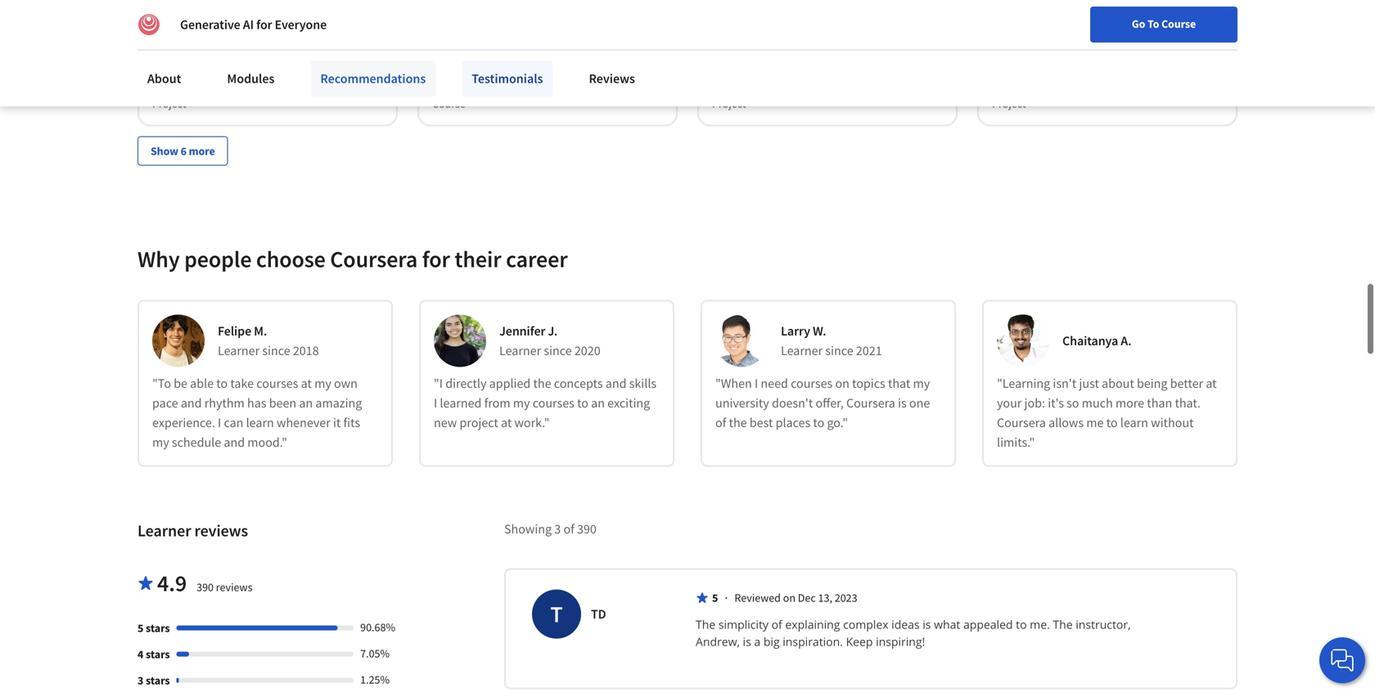 Task type: describe. For each thing, give the bounding box(es) containing it.
since for 2021
[[825, 293, 854, 309]]

experience.
[[152, 365, 215, 381]]

to inside "learning isn't just about being better at your job: it's so much more than that. coursera allows me to learn without limits."
[[1107, 365, 1118, 381]]

"learning isn't just about being better at your job: it's so much more than that. coursera allows me to learn without limits."
[[997, 325, 1217, 401]]

learner for learner since 2018
[[218, 293, 260, 309]]

1 horizontal spatial and
[[224, 384, 245, 401]]

the inside "when i need courses on topics that my university doesn't offer, coursera is one of the best places to go."
[[729, 365, 747, 381]]

coursera inside "when i need courses on topics that my university doesn't offer, coursera is one of the best places to go."
[[846, 345, 895, 361]]

star
[[146, 676, 165, 690]]

without
[[1151, 365, 1194, 381]]

3
[[138, 623, 144, 638]]

your
[[997, 345, 1022, 361]]

1 vertical spatial and
[[181, 345, 202, 361]]

learned
[[440, 345, 482, 361]]

complex
[[843, 567, 889, 582]]

ideas
[[892, 567, 920, 582]]

2 the from the left
[[1053, 567, 1073, 582]]

modules link
[[217, 61, 284, 97]]

show 6 more
[[151, 94, 215, 108]]

project
[[460, 365, 498, 381]]

the inside "i directly applied the concepts and skills i learned from my courses to an exciting new project at work."
[[533, 325, 551, 342]]

"i
[[434, 325, 443, 342]]

allows
[[1049, 365, 1084, 381]]

english
[[1061, 18, 1101, 35]]

"i directly applied the concepts and skills i learned from my courses to an exciting new project at work."
[[434, 325, 657, 381]]

that.
[[1175, 345, 1201, 361]]

for
[[256, 16, 272, 33]]

pace
[[152, 345, 178, 361]]

course inside collection element
[[432, 46, 466, 61]]

0 horizontal spatial is
[[743, 584, 751, 600]]

my inside "i directly applied the concepts and skills i learned from my courses to an exciting new project at work."
[[513, 345, 530, 361]]

big
[[764, 584, 780, 600]]

inspiration.
[[783, 584, 843, 600]]

recommendations link
[[311, 61, 436, 97]]

a
[[754, 584, 761, 600]]

1 the from the left
[[696, 567, 716, 582]]

rhythm
[[204, 345, 245, 361]]

me.
[[1030, 567, 1050, 582]]

it's
[[1048, 345, 1064, 361]]

take
[[230, 325, 254, 342]]

be
[[174, 325, 187, 342]]

learner for learner since 2021
[[781, 293, 823, 309]]

keep
[[846, 584, 873, 600]]

inspiring!
[[876, 584, 925, 600]]

t
[[550, 550, 563, 579]]

stars for 2 stars
[[146, 649, 170, 664]]

td the simplicity of explaining complex ideas is what appealed to me. the instructor, andrew, is a big inspiration. keep inspiring!
[[591, 556, 1134, 600]]

much
[[1082, 345, 1113, 361]]

me
[[1087, 365, 1104, 381]]

can
[[224, 365, 243, 381]]

directly
[[445, 325, 487, 342]]

since for 2020
[[544, 293, 572, 309]]

and inside "i directly applied the concepts and skills i learned from my courses to an exciting new project at work."
[[606, 325, 627, 342]]

2
[[138, 649, 144, 664]]

go."
[[827, 365, 848, 381]]

offer,
[[816, 345, 844, 361]]

2020
[[575, 293, 601, 309]]

on
[[835, 325, 850, 342]]

more inside button
[[189, 94, 215, 108]]

"when i need courses on topics that my university doesn't offer, coursera is one of the best places to go."
[[715, 325, 930, 381]]

skills
[[629, 325, 657, 342]]

more inside "learning isn't just about being better at your job: it's so much more than that. coursera allows me to learn without limits."
[[1116, 345, 1145, 361]]

schedule
[[172, 384, 221, 401]]

about
[[1102, 325, 1134, 342]]

one
[[909, 345, 930, 361]]

i inside "when i need courses on topics that my university doesn't offer, coursera is one of the best places to go."
[[755, 325, 758, 342]]

generative ai for everyone
[[180, 16, 327, 33]]

0.50% for 1 star
[[360, 675, 390, 690]]

1
[[138, 676, 144, 690]]

2018
[[293, 293, 319, 309]]

to inside '"to be able to take courses at my own pace and rhythm has been an amazing experience. i can learn whenever it fits my schedule and mood."'
[[216, 325, 228, 342]]

amazing
[[315, 345, 362, 361]]

stars for 3 stars
[[146, 623, 170, 638]]

learn for has
[[246, 365, 274, 381]]

reviews
[[216, 530, 253, 545]]

of inside td the simplicity of explaining complex ideas is what appealed to me. the instructor, andrew, is a big inspiration. keep inspiring!
[[772, 567, 782, 582]]

to inside td the simplicity of explaining complex ideas is what appealed to me. the instructor, andrew, is a big inspiration. keep inspiring!
[[1016, 567, 1027, 582]]

limits."
[[997, 384, 1035, 401]]

from
[[484, 345, 510, 361]]

stars for 5 stars
[[146, 571, 170, 586]]

i inside "i directly applied the concepts and skills i learned from my courses to an exciting new project at work."
[[434, 345, 437, 361]]

whenever
[[277, 365, 331, 381]]

1 vertical spatial is
[[923, 567, 931, 582]]

3 project from the left
[[992, 46, 1026, 61]]

been
[[269, 345, 296, 361]]

english button
[[1032, 0, 1131, 53]]

go to course button
[[1090, 7, 1238, 43]]

university
[[715, 345, 769, 361]]

390 reviews
[[197, 530, 253, 545]]

instructor,
[[1076, 567, 1131, 582]]

"when
[[715, 325, 752, 342]]

work."
[[514, 365, 550, 381]]



Task type: locate. For each thing, give the bounding box(es) containing it.
own
[[334, 325, 358, 342]]

that
[[888, 325, 911, 342]]

0 horizontal spatial course
[[432, 46, 466, 61]]

an
[[299, 345, 313, 361], [591, 345, 605, 361]]

the
[[533, 325, 551, 342], [729, 365, 747, 381]]

1 horizontal spatial the
[[729, 365, 747, 381]]

1 project from the left
[[152, 46, 186, 61]]

1 learner from the left
[[218, 293, 260, 309]]

of inside "when i need courses on topics that my university doesn't offer, coursera is one of the best places to go."
[[715, 365, 726, 381]]

0 horizontal spatial and
[[181, 345, 202, 361]]

1 since from the left
[[262, 293, 290, 309]]

ai
[[243, 16, 254, 33]]

i
[[755, 325, 758, 342], [434, 345, 437, 361], [218, 365, 221, 381]]

so
[[1067, 345, 1079, 361]]

collection element
[[128, 0, 1248, 142]]

learn down than
[[1120, 365, 1148, 381]]

1 vertical spatial of
[[772, 567, 782, 582]]

my up work."
[[513, 345, 530, 361]]

the right applied
[[533, 325, 551, 342]]

learner since 2018
[[218, 293, 319, 309]]

1 horizontal spatial the
[[1053, 567, 1073, 582]]

2 horizontal spatial learner
[[781, 293, 823, 309]]

1 vertical spatial course
[[432, 46, 466, 61]]

i down "i at the left
[[434, 345, 437, 361]]

0.50% for 2 stars
[[360, 649, 390, 663]]

0 horizontal spatial project
[[152, 46, 186, 61]]

0 horizontal spatial more
[[189, 94, 215, 108]]

is inside "when i need courses on topics that my university doesn't offer, coursera is one of the best places to go."
[[898, 345, 907, 361]]

1 horizontal spatial coursera
[[997, 365, 1046, 381]]

0.50%
[[360, 649, 390, 663], [360, 675, 390, 690]]

0 vertical spatial stars
[[146, 571, 170, 586]]

0 vertical spatial more
[[189, 94, 215, 108]]

courses up work."
[[533, 345, 575, 361]]

2 vertical spatial and
[[224, 384, 245, 401]]

need
[[761, 325, 788, 342]]

learner since 2021
[[781, 293, 882, 309]]

stars right 2
[[146, 649, 170, 664]]

about link
[[138, 61, 191, 97]]

0 horizontal spatial the
[[696, 567, 716, 582]]

to up "rhythm"
[[216, 325, 228, 342]]

and down can
[[224, 384, 245, 401]]

1 0.50% from the top
[[360, 649, 390, 663]]

1 horizontal spatial learn
[[1120, 365, 1148, 381]]

courses inside "when i need courses on topics that my university doesn't offer, coursera is one of the best places to go."
[[791, 325, 833, 342]]

0 vertical spatial 0.50%
[[360, 649, 390, 663]]

0 horizontal spatial courses
[[256, 325, 298, 342]]

and up exciting
[[606, 325, 627, 342]]

1 vertical spatial stars
[[146, 623, 170, 638]]

being
[[1137, 325, 1168, 342]]

and up experience.
[[181, 345, 202, 361]]

2 vertical spatial is
[[743, 584, 751, 600]]

5 stars
[[138, 571, 170, 586]]

better
[[1170, 325, 1203, 342]]

0 horizontal spatial at
[[301, 325, 312, 342]]

i left need
[[755, 325, 758, 342]]

0 vertical spatial is
[[898, 345, 907, 361]]

1.25%
[[360, 622, 390, 637]]

exciting
[[608, 345, 650, 361]]

1 vertical spatial more
[[1116, 345, 1145, 361]]

2 horizontal spatial is
[[923, 567, 931, 582]]

2 learner from the left
[[499, 293, 541, 309]]

1 stars from the top
[[146, 571, 170, 586]]

learn for more
[[1120, 365, 1148, 381]]

courses inside '"to be able to take courses at my own pace and rhythm has been an amazing experience. i can learn whenever it fits my schedule and mood."'
[[256, 325, 298, 342]]

an inside '"to be able to take courses at my own pace and rhythm has been an amazing experience. i can learn whenever it fits my schedule and mood."'
[[299, 345, 313, 361]]

1 horizontal spatial learner
[[499, 293, 541, 309]]

0 horizontal spatial learner
[[218, 293, 260, 309]]

courses up been
[[256, 325, 298, 342]]

job:
[[1025, 345, 1045, 361]]

applied
[[489, 325, 531, 342]]

to inside "when i need courses on topics that my university doesn't offer, coursera is one of the best places to go."
[[813, 365, 825, 381]]

1 horizontal spatial at
[[501, 365, 512, 381]]

3 learner from the left
[[781, 293, 823, 309]]

deeplearning.ai image
[[138, 13, 160, 36]]

at for better
[[1206, 325, 1217, 342]]

an down concepts
[[591, 345, 605, 361]]

generative
[[180, 16, 240, 33]]

2021
[[856, 293, 882, 309]]

stars right 5
[[146, 571, 170, 586]]

2 horizontal spatial since
[[825, 293, 854, 309]]

1 horizontal spatial an
[[591, 345, 605, 361]]

coursera down topics
[[846, 345, 895, 361]]

learner for learner since 2020
[[499, 293, 541, 309]]

2 vertical spatial stars
[[146, 649, 170, 664]]

more right 6
[[189, 94, 215, 108]]

learner up need
[[781, 293, 823, 309]]

0 vertical spatial and
[[606, 325, 627, 342]]

1 vertical spatial the
[[729, 365, 747, 381]]

everyone
[[275, 16, 327, 33]]

6
[[181, 94, 187, 108]]

at for courses
[[301, 325, 312, 342]]

fits
[[343, 365, 360, 381]]

stars right 3
[[146, 623, 170, 638]]

5
[[138, 571, 144, 586]]

2 horizontal spatial i
[[755, 325, 758, 342]]

1 vertical spatial coursera
[[997, 365, 1046, 381]]

new
[[434, 365, 457, 381]]

simplicity
[[719, 567, 769, 582]]

0 vertical spatial i
[[755, 325, 758, 342]]

2 an from the left
[[591, 345, 605, 361]]

learn inside "learning isn't just about being better at your job: it's so much more than that. coursera allows me to learn without limits."
[[1120, 365, 1148, 381]]

learner since 2020
[[499, 293, 601, 309]]

to
[[1148, 16, 1159, 31]]

about
[[147, 70, 181, 87]]

1 horizontal spatial of
[[772, 567, 782, 582]]

i left can
[[218, 365, 221, 381]]

my inside "when i need courses on topics that my university doesn't offer, coursera is one of the best places to go."
[[913, 325, 930, 342]]

None search field
[[233, 10, 626, 43]]

coursera up limits." in the bottom of the page
[[997, 365, 1046, 381]]

learn down has
[[246, 365, 274, 381]]

2 project from the left
[[712, 46, 746, 61]]

1 an from the left
[[299, 345, 313, 361]]

2 0.50% from the top
[[360, 675, 390, 690]]

2 learn from the left
[[1120, 365, 1148, 381]]

2 vertical spatial i
[[218, 365, 221, 381]]

show 6 more button
[[138, 86, 228, 116]]

since left 2021
[[825, 293, 854, 309]]

1 horizontal spatial i
[[434, 345, 437, 361]]

testimonials link
[[462, 61, 553, 97]]

the down university on the right
[[729, 365, 747, 381]]

to left go."
[[813, 365, 825, 381]]

reviews
[[589, 70, 635, 87]]

390
[[197, 530, 214, 545]]

at down 2018
[[301, 325, 312, 342]]

of up big
[[772, 567, 782, 582]]

of
[[715, 365, 726, 381], [772, 567, 782, 582]]

an up whenever on the bottom left
[[299, 345, 313, 361]]

since left 2018
[[262, 293, 290, 309]]

2 horizontal spatial at
[[1206, 325, 1217, 342]]

td
[[591, 556, 606, 572]]

of down university on the right
[[715, 365, 726, 381]]

show notifications image
[[1154, 20, 1174, 40]]

reviews link
[[579, 61, 645, 97]]

isn't
[[1053, 325, 1077, 342]]

an inside "i directly applied the concepts and skills i learned from my courses to an exciting new project at work."
[[591, 345, 605, 361]]

2 stars from the top
[[146, 623, 170, 638]]

1 horizontal spatial project
[[712, 46, 746, 61]]

1 horizontal spatial course
[[1162, 16, 1196, 31]]

mood."
[[247, 384, 287, 401]]

the up andrew,
[[696, 567, 716, 582]]

my up one
[[913, 325, 930, 342]]

learner
[[218, 293, 260, 309], [499, 293, 541, 309], [781, 293, 823, 309]]

learn
[[246, 365, 274, 381], [1120, 365, 1148, 381]]

"learning
[[997, 325, 1050, 342]]

"to be able to take courses at my own pace and rhythm has been an amazing experience. i can learn whenever it fits my schedule and mood."
[[152, 325, 362, 401]]

2 horizontal spatial courses
[[791, 325, 833, 342]]

4.9
[[157, 519, 187, 548]]

at down 'from'
[[501, 365, 512, 381]]

coursera inside "learning isn't just about being better at your job: it's so much more than that. coursera allows me to learn without limits."
[[997, 365, 1046, 381]]

to right me
[[1107, 365, 1118, 381]]

"to
[[152, 325, 171, 342]]

course inside button
[[1162, 16, 1196, 31]]

2 horizontal spatial and
[[606, 325, 627, 342]]

has
[[247, 345, 266, 361]]

chat with us image
[[1329, 648, 1356, 674]]

to down concepts
[[577, 345, 589, 361]]

places
[[776, 365, 811, 381]]

0 vertical spatial of
[[715, 365, 726, 381]]

3 stars
[[138, 623, 170, 638]]

at
[[301, 325, 312, 342], [1206, 325, 1217, 342], [501, 365, 512, 381]]

show
[[151, 94, 178, 108]]

at inside "i directly applied the concepts and skills i learned from my courses to an exciting new project at work."
[[501, 365, 512, 381]]

0 vertical spatial coursera
[[846, 345, 895, 361]]

0 horizontal spatial since
[[262, 293, 290, 309]]

since
[[262, 293, 290, 309], [544, 293, 572, 309], [825, 293, 854, 309]]

0 horizontal spatial the
[[533, 325, 551, 342]]

0 horizontal spatial coursera
[[846, 345, 895, 361]]

course
[[1162, 16, 1196, 31], [432, 46, 466, 61]]

1 horizontal spatial is
[[898, 345, 907, 361]]

to
[[216, 325, 228, 342], [577, 345, 589, 361], [813, 365, 825, 381], [1107, 365, 1118, 381], [1016, 567, 1027, 582]]

learn inside '"to be able to take courses at my own pace and rhythm has been an amazing experience. i can learn whenever it fits my schedule and mood."'
[[246, 365, 274, 381]]

than
[[1147, 345, 1172, 361]]

3 since from the left
[[825, 293, 854, 309]]

explaining
[[785, 567, 840, 582]]

at inside '"to be able to take courses at my own pace and rhythm has been an amazing experience. i can learn whenever it fits my schedule and mood."'
[[301, 325, 312, 342]]

2 horizontal spatial project
[[992, 46, 1026, 61]]

2 stars
[[138, 649, 170, 664]]

1 star
[[138, 676, 165, 690]]

1 horizontal spatial more
[[1116, 345, 1145, 361]]

concepts
[[554, 325, 603, 342]]

my down experience.
[[152, 384, 169, 401]]

just
[[1079, 325, 1099, 342]]

modules
[[227, 70, 275, 87]]

courses up the 'offer,'
[[791, 325, 833, 342]]

recommendations
[[320, 70, 426, 87]]

0 vertical spatial the
[[533, 325, 551, 342]]

more down "about"
[[1116, 345, 1145, 361]]

0 horizontal spatial of
[[715, 365, 726, 381]]

courses
[[256, 325, 298, 342], [791, 325, 833, 342], [533, 345, 575, 361]]

learner up applied
[[499, 293, 541, 309]]

courses inside "i directly applied the concepts and skills i learned from my courses to an exciting new project at work."
[[533, 345, 575, 361]]

1 horizontal spatial since
[[544, 293, 572, 309]]

is left a
[[743, 584, 751, 600]]

is left one
[[898, 345, 907, 361]]

is left what
[[923, 567, 931, 582]]

best
[[750, 365, 773, 381]]

2 since from the left
[[544, 293, 572, 309]]

at inside "learning isn't just about being better at your job: it's so much more than that. coursera allows me to learn without limits."
[[1206, 325, 1217, 342]]

my left own
[[314, 325, 331, 342]]

andrew,
[[696, 584, 740, 600]]

since left 2020
[[544, 293, 572, 309]]

0 horizontal spatial learn
[[246, 365, 274, 381]]

at right better
[[1206, 325, 1217, 342]]

0 horizontal spatial an
[[299, 345, 313, 361]]

and
[[606, 325, 627, 342], [181, 345, 202, 361], [224, 384, 245, 401]]

1 horizontal spatial courses
[[533, 345, 575, 361]]

stars
[[146, 571, 170, 586], [146, 623, 170, 638], [146, 649, 170, 664]]

the right me. at the right of the page
[[1053, 567, 1073, 582]]

to left me. at the right of the page
[[1016, 567, 1027, 582]]

i inside '"to be able to take courses at my own pace and rhythm has been an amazing experience. i can learn whenever it fits my schedule and mood."'
[[218, 365, 221, 381]]

go
[[1132, 16, 1145, 31]]

testimonials
[[472, 70, 543, 87]]

0 vertical spatial course
[[1162, 16, 1196, 31]]

to inside "i directly applied the concepts and skills i learned from my courses to an exciting new project at work."
[[577, 345, 589, 361]]

1 learn from the left
[[246, 365, 274, 381]]

it
[[333, 365, 341, 381]]

1 vertical spatial 0.50%
[[360, 675, 390, 690]]

since for 2018
[[262, 293, 290, 309]]

go to course
[[1132, 16, 1196, 31]]

0 horizontal spatial i
[[218, 365, 221, 381]]

learner up take
[[218, 293, 260, 309]]

1 vertical spatial i
[[434, 345, 437, 361]]

3 stars from the top
[[146, 649, 170, 664]]

able
[[190, 325, 214, 342]]



Task type: vqa. For each thing, say whether or not it's contained in the screenshot.
tree within the In machine learning, there are four main methods of training algorithms: supervised, unsupervised, reinforcement learning, and semi-supervised learning. A decision tree helps us visualize how a supervised learning algorithm leads to specific outcomes.
no



